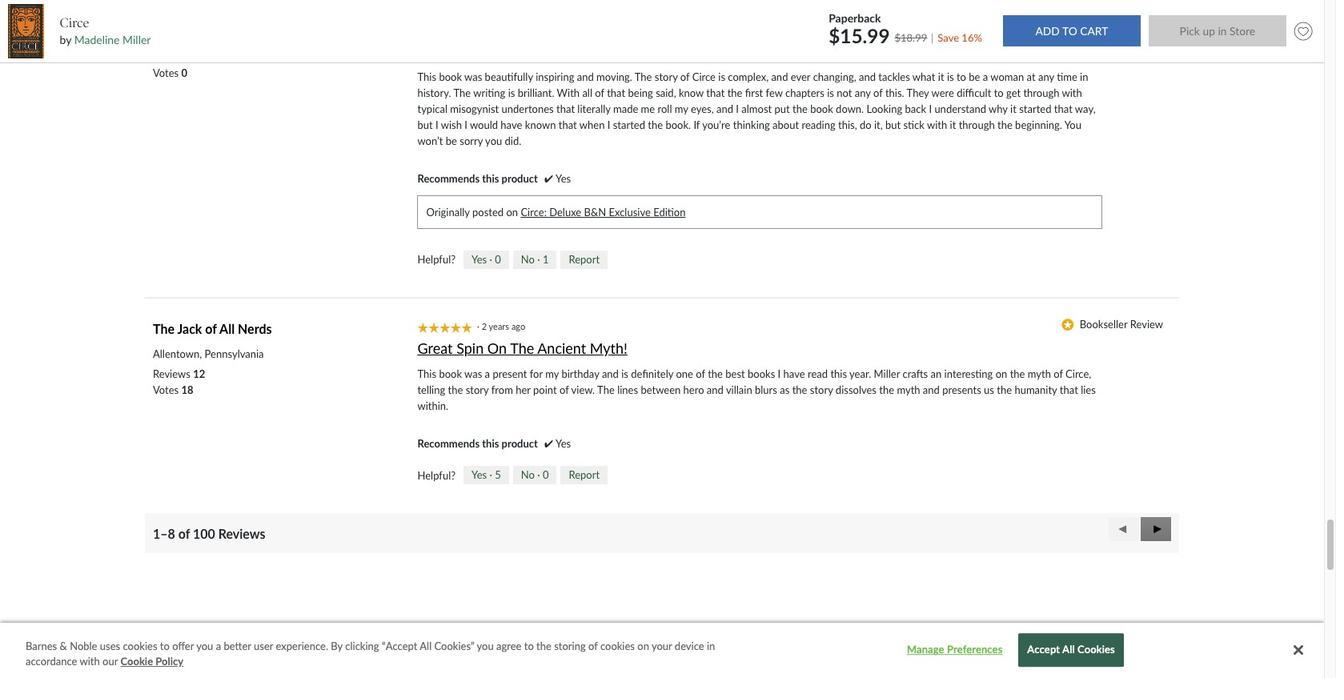 Task type: describe. For each thing, give the bounding box(es) containing it.
no for no · 0
[[521, 468, 535, 481]]

is down beautifully at the top of page
[[508, 86, 515, 99]]

yes left the 5
[[472, 468, 487, 481]]

miller inside the circe by madeline miller
[[123, 33, 151, 47]]

you right "offer"
[[196, 640, 213, 653]]

all inside barnes & noble uses cookies to offer you a better user experience. by clicking "accept all cookies" you agree to the storing of cookies on your device in accordance with our
[[420, 640, 432, 653]]

this inside the this book was a present for my birthday and is definitely one of the best books i have read this year. miller crafts an interesting on the myth of circe, telling the story from her point of view. the lines between hero and villain blurs as the story dissolves the myth and presents us the humanity that lies within.
[[831, 368, 847, 381]]

with inside barnes & noble uses cookies to offer you a better user experience. by clicking "accept all cookies" you agree to the storing of cookies on your device in accordance with our
[[80, 656, 100, 668]]

down.
[[836, 102, 864, 115]]

review inside the review 1 votes 0
[[153, 50, 186, 63]]

of right jack
[[205, 321, 217, 337]]

book.
[[666, 118, 691, 131]]

were
[[932, 86, 955, 99]]

circe: deluxe b&n exclusive edition link
[[521, 206, 686, 219]]

helpful? for yes · 0
[[418, 253, 456, 266]]

the down chapters
[[793, 102, 808, 115]]

the right dissolves
[[880, 384, 895, 397]]

manage preferences button
[[905, 635, 1005, 667]]

you left agree
[[477, 640, 494, 653]]

that down moving.
[[607, 86, 626, 99]]

that down with
[[557, 102, 575, 115]]

the up misogynist
[[454, 86, 471, 99]]

the down the 'ago' on the top
[[510, 339, 534, 357]]

clicking
[[345, 640, 379, 653]]

humanity
[[1015, 384, 1058, 397]]

me
[[641, 102, 655, 115]]

2 horizontal spatial with
[[1062, 86, 1083, 99]]

in inside barnes & noble uses cookies to offer you a better user experience. by clicking "accept all cookies" you agree to the storing of cookies on your device in accordance with our
[[707, 640, 715, 653]]

1 horizontal spatial through
[[1024, 86, 1060, 99]]

between
[[641, 384, 681, 397]]

one
[[676, 368, 694, 381]]

almost
[[742, 102, 772, 115]]

do
[[860, 118, 872, 131]]

that left when on the left top of the page
[[559, 118, 577, 131]]

to up 'policy'
[[160, 640, 170, 653]]

the left the first
[[728, 86, 743, 99]]

this.
[[886, 86, 905, 99]]

2 but from the left
[[886, 118, 901, 131]]

chapters
[[786, 86, 825, 99]]

this for this book was a present for my birthday and is definitely one of the best books i have read this year. miller crafts an interesting on the myth of circe, telling the story from her point of view. the lines between hero and villain blurs as the story dissolves the myth and presents us the humanity that lies within.
[[418, 368, 437, 381]]

wish
[[441, 118, 462, 131]]

yes up the deluxe
[[556, 172, 571, 185]]

get
[[1007, 86, 1021, 99]]

2 ✔ from the top
[[545, 438, 554, 450]]

and up few
[[772, 70, 788, 83]]

book for history.
[[439, 70, 462, 83]]

beautifully
[[485, 70, 533, 83]]

birthday
[[562, 368, 600, 381]]

justlikereading88
[[153, 24, 253, 39]]

the up being
[[635, 70, 652, 83]]

of right 1–8
[[178, 526, 190, 541]]

an
[[931, 368, 942, 381]]

is up were
[[947, 70, 954, 83]]

◄
[[1117, 523, 1129, 535]]

5
[[495, 468, 501, 481]]

interesting
[[945, 368, 993, 381]]

of inside barnes & noble uses cookies to offer you a better user experience. by clicking "accept all cookies" you agree to the storing of cookies on your device in accordance with our
[[589, 640, 598, 653]]

and left tackles
[[859, 70, 876, 83]]

read
[[808, 368, 828, 381]]

and up you're
[[717, 102, 734, 115]]

no for no · 1
[[521, 253, 535, 266]]

viewed
[[670, 636, 733, 659]]

paperback
[[829, 11, 881, 24]]

1 ✔ from the top
[[545, 172, 554, 185]]

is left complex,
[[719, 70, 726, 83]]

put
[[775, 102, 790, 115]]

1 horizontal spatial review
[[1131, 318, 1164, 331]]

us
[[984, 384, 995, 397]]

of right one at the bottom of the page
[[696, 368, 705, 381]]

on down years
[[488, 339, 507, 357]]

from
[[492, 384, 513, 397]]

yes down point at the left of page
[[556, 438, 571, 450]]

helpful? for yes · 5
[[418, 469, 456, 482]]

accept
[[1028, 644, 1061, 656]]

0 horizontal spatial started
[[613, 118, 645, 131]]

spin
[[457, 339, 484, 357]]

&
[[60, 640, 67, 653]]

you inside this book was beautifully inspiring and moving. the story of circe is complex, and ever changing, and tackles what it is to be a woman at any time in history. the writing is brilliant. with all of that being said, know that the first few chapters is not any of this. they were difficult to get through with typical misogynist undertones that literally made me roll my eyes, and i almost put the book down.  looking back i understand why it started that way, but i wish i would have known that when i started the book. if you're thinking about reading this, do it, but stick with it through the beginning. you won't be sorry you did.
[[485, 135, 502, 147]]

is left not
[[827, 86, 835, 99]]

presents
[[943, 384, 982, 397]]

and up all
[[577, 70, 594, 83]]

stick
[[904, 118, 925, 131]]

ago
[[512, 321, 526, 332]]

why
[[989, 102, 1008, 115]]

►
[[1153, 523, 1164, 535]]

to up difficult at the top right of the page
[[957, 70, 967, 83]]

1 vertical spatial be
[[446, 135, 457, 147]]

know
[[679, 86, 704, 99]]

did.
[[505, 135, 522, 147]]

no · 0
[[521, 468, 549, 481]]

yes · 5
[[472, 468, 501, 481]]

100
[[193, 526, 215, 541]]

1 but from the left
[[418, 118, 433, 131]]

this,
[[839, 118, 857, 131]]

cookie policy link
[[121, 655, 183, 670]]

allentown,
[[153, 348, 202, 361]]

device
[[675, 640, 704, 653]]

list containing review
[[153, 49, 195, 81]]

of left "circe,"
[[1054, 368, 1063, 381]]

2 vertical spatial this
[[482, 438, 499, 450]]

18
[[181, 384, 193, 397]]

1 horizontal spatial started
[[1020, 102, 1052, 115]]

the up humanity
[[1010, 368, 1025, 381]]

a inside this book was beautifully inspiring and moving. the story of circe is complex, and ever changing, and tackles what it is to be a woman at any time in history. the writing is brilliant. with all of that being said, know that the first few chapters is not any of this. they were difficult to get through with typical misogynist undertones that literally made me roll my eyes, and i almost put the book down.  looking back i understand why it started that way, but i wish i would have known that when i started the book. if you're thinking about reading this, do it, but stick with it through the beginning. you won't be sorry you did.
[[983, 70, 988, 83]]

all
[[583, 86, 593, 99]]

report for no · 1
[[569, 253, 600, 266]]

jack
[[177, 321, 202, 337]]

votes inside the review 1 votes 0
[[153, 66, 179, 79]]

misogynist
[[450, 102, 499, 115]]

on inside barnes & noble uses cookies to offer you a better user experience. by clicking "accept all cookies" you agree to the storing of cookies on your device in accordance with our
[[638, 640, 649, 653]]

and down "an" at the right bottom of the page
[[923, 384, 940, 397]]

edition
[[654, 206, 686, 219]]

◄ button
[[1109, 517, 1140, 541]]

1 horizontal spatial with
[[927, 118, 948, 131]]

that up "you"
[[1055, 102, 1073, 115]]

2 horizontal spatial story
[[810, 384, 833, 397]]

0 vertical spatial any
[[1039, 70, 1055, 83]]

0 for yes · 0
[[495, 253, 501, 266]]

of right all
[[595, 86, 605, 99]]

the left best
[[708, 368, 723, 381]]

not
[[837, 86, 853, 99]]

dissolves
[[836, 384, 877, 397]]

barnes & noble uses cookies to offer you a better user experience. by clicking "accept all cookies" you agree to the storing of cookies on your device in accordance with our
[[26, 640, 715, 668]]

to right agree
[[524, 640, 534, 653]]

lies
[[1081, 384, 1096, 397]]

user
[[254, 640, 273, 653]]

complex,
[[728, 70, 769, 83]]

myth!
[[590, 339, 628, 357]]

the down why
[[998, 118, 1013, 131]]

this book was beautifully inspiring and moving. the story of circe is complex, and ever changing, and tackles what it is to be a woman at any time in history. the writing is brilliant. with all of that being said, know that the first few chapters is not any of this. they were difficult to get through with typical misogynist undertones that literally made me roll my eyes, and i almost put the book down.  looking back i understand why it started that way, but i wish i would have known that when i started the book. if you're thinking about reading this, do it, but stick with it through the beginning. you won't be sorry you did.
[[418, 70, 1096, 147]]

years
[[489, 321, 509, 332]]

as
[[780, 384, 790, 397]]

the right the telling in the bottom of the page
[[448, 384, 463, 397]]

reviews inside 'allentown, pennsylvania reviews 12 votes 18'
[[153, 368, 190, 381]]

0 vertical spatial this
[[482, 172, 499, 185]]

· 2 years ago
[[477, 321, 530, 332]]

1 cookies from the left
[[123, 640, 157, 653]]

is inside the this book was a present for my birthday and is definitely one of the best books i have read this year. miller crafts an interesting on the myth of circe, telling the story from her point of view. the lines between hero and villain blurs as the story dissolves the myth and presents us the humanity that lies within.
[[622, 368, 629, 381]]

inspiring
[[536, 70, 575, 83]]

add to wishlist image
[[1291, 18, 1317, 44]]

said,
[[656, 86, 676, 99]]

*
[[1062, 319, 1075, 331]]

accept all cookies button
[[1019, 634, 1124, 667]]

content helpfulness group for brilliant.
[[418, 250, 608, 269]]

0 vertical spatial myth
[[1028, 368, 1051, 381]]

yes down posted
[[472, 253, 487, 266]]

back
[[905, 102, 927, 115]]

0 horizontal spatial it
[[938, 70, 945, 83]]

originally posted on circe: deluxe b&n exclusive edition
[[426, 206, 686, 219]]

$18.99
[[895, 31, 928, 44]]

on inside the this book was a present for my birthday and is definitely one of the best books i have read this year. miller crafts an interesting on the myth of circe, telling the story from her point of view. the lines between hero and villain blurs as the story dissolves the myth and presents us the humanity that lies within.
[[996, 368, 1008, 381]]

better
[[224, 640, 251, 653]]

1 product from the top
[[502, 172, 538, 185]]

uses
[[100, 640, 120, 653]]

cookie policy
[[121, 656, 183, 668]]

cookies"
[[434, 640, 475, 653]]

if
[[694, 118, 700, 131]]

crafts
[[903, 368, 928, 381]]

i right wish
[[465, 118, 468, 131]]

2 recommends from the top
[[418, 438, 480, 450]]

a inside barnes & noble uses cookies to offer you a better user experience. by clicking "accept all cookies" you agree to the storing of cookies on your device in accordance with our
[[216, 640, 221, 653]]

2 product from the top
[[502, 438, 538, 450]]

in inside this book was beautifully inspiring and moving. the story of circe is complex, and ever changing, and tackles what it is to be a woman at any time in history. the writing is brilliant. with all of that being said, know that the first few chapters is not any of this. they were difficult to get through with typical misogynist undertones that literally made me roll my eyes, and i almost put the book down.  looking back i understand why it started that way, but i wish i would have known that when i started the book. if you're thinking about reading this, do it, but stick with it through the beginning. you won't be sorry you did.
[[1080, 70, 1089, 83]]



Task type: vqa. For each thing, say whether or not it's contained in the screenshot.
Allentown, Pennsylvania Reviews 12 Votes 18
yes



Task type: locate. For each thing, give the bounding box(es) containing it.
0 horizontal spatial review
[[153, 50, 186, 63]]

2 cookies from the left
[[601, 640, 635, 653]]

view.
[[571, 384, 595, 397]]

roll
[[658, 102, 672, 115]]

0 vertical spatial 1
[[188, 50, 195, 63]]

$15.99 $18.99
[[829, 24, 928, 47]]

of left this.
[[874, 86, 883, 99]]

i inside the this book was a present for my birthday and is definitely one of the best books i have read this year. miller crafts an interesting on the myth of circe, telling the story from her point of view. the lines between hero and villain blurs as the story dissolves the myth and presents us the humanity that lies within.
[[778, 368, 781, 381]]

best
[[726, 368, 745, 381]]

list down justlikereading88
[[153, 49, 195, 81]]

a up difficult at the top right of the page
[[983, 70, 988, 83]]

all inside button
[[1063, 644, 1075, 656]]

list down allentown,
[[153, 366, 205, 398]]

when
[[580, 118, 605, 131]]

0 vertical spatial book
[[439, 70, 462, 83]]

you down would
[[485, 135, 502, 147]]

0 vertical spatial a
[[983, 70, 988, 83]]

2
[[482, 321, 487, 332]]

0 horizontal spatial 1
[[188, 50, 195, 63]]

that up eyes,
[[707, 86, 725, 99]]

"accept
[[382, 640, 418, 653]]

0 vertical spatial it
[[938, 70, 945, 83]]

i left almost
[[736, 102, 739, 115]]

0 vertical spatial be
[[969, 70, 981, 83]]

1 vertical spatial miller
[[874, 368, 900, 381]]

1 horizontal spatial my
[[675, 102, 689, 115]]

0 vertical spatial circe
[[60, 15, 89, 30]]

0 inside the review 1 votes 0
[[181, 66, 187, 79]]

brilliant.
[[518, 86, 555, 99]]

votes left 18
[[153, 384, 179, 397]]

2 report button from the top
[[561, 466, 608, 485]]

1 vertical spatial review
[[1131, 318, 1164, 331]]

privacy alert dialog
[[0, 623, 1325, 678]]

1–8 of 100 reviews alert
[[153, 526, 272, 541]]

· left no · 1
[[490, 253, 492, 266]]

0 vertical spatial votes
[[153, 66, 179, 79]]

0 vertical spatial was
[[465, 70, 482, 83]]

to
[[957, 70, 967, 83], [994, 86, 1004, 99], [160, 640, 170, 653], [524, 640, 534, 653]]

list containing reviews
[[153, 366, 205, 398]]

deluxe
[[550, 206, 582, 219]]

bookseller
[[1080, 318, 1128, 331]]

1 vertical spatial started
[[613, 118, 645, 131]]

0 horizontal spatial all
[[219, 321, 235, 337]]

1 horizontal spatial it
[[950, 118, 957, 131]]

all right "accept
[[420, 640, 432, 653]]

book up the telling in the bottom of the page
[[439, 368, 462, 381]]

1 vertical spatial it
[[1011, 102, 1017, 115]]

1 down originally posted on circe: deluxe b&n exclusive edition
[[543, 253, 549, 266]]

1 vertical spatial ✔
[[545, 438, 554, 450]]

all
[[219, 321, 235, 337], [420, 640, 432, 653], [1063, 644, 1075, 656]]

· for no · 1
[[538, 253, 540, 266]]

0 vertical spatial helpful?
[[418, 253, 456, 266]]

the left lines at left bottom
[[598, 384, 615, 397]]

0 right the 5
[[543, 468, 549, 481]]

the
[[728, 86, 743, 99], [793, 102, 808, 115], [648, 118, 663, 131], [998, 118, 1013, 131], [510, 339, 534, 357], [708, 368, 723, 381], [1010, 368, 1025, 381], [448, 384, 463, 397], [793, 384, 808, 397], [880, 384, 895, 397], [997, 384, 1012, 397], [537, 640, 552, 653]]

report button for 0
[[561, 466, 608, 485]]

1 report from the top
[[569, 253, 600, 266]]

0 horizontal spatial cookies
[[123, 640, 157, 653]]

· down circe:
[[538, 253, 540, 266]]

book for circe,
[[439, 368, 462, 381]]

i right when on the left top of the page
[[608, 118, 611, 131]]

a left 'present'
[[485, 368, 490, 381]]

1 votes from the top
[[153, 66, 179, 79]]

allentown, pennsylvania reviews 12 votes 18
[[153, 348, 264, 397]]

1 content helpfulness group from the top
[[418, 250, 608, 269]]

cookies
[[123, 640, 157, 653], [601, 640, 635, 653]]

circe up 'by'
[[60, 15, 89, 30]]

helpful? down 'originally'
[[418, 253, 456, 266]]

and right hero
[[707, 384, 724, 397]]

circe
[[60, 15, 89, 30], [693, 70, 716, 83]]

accordance
[[26, 656, 77, 668]]

0 horizontal spatial miller
[[123, 33, 151, 47]]

report button down b&n
[[561, 250, 608, 269]]

recommends this product ✔ yes up posted
[[418, 172, 571, 185]]

recommends down within.
[[418, 438, 480, 450]]

started up beginning.
[[1020, 102, 1052, 115]]

1 vertical spatial any
[[855, 86, 871, 99]]

my inside the this book was a present for my birthday and is definitely one of the best books i have read this year. miller crafts an interesting on the myth of circe, telling the story from her point of view. the lines between hero and villain blurs as the story dissolves the myth and presents us the humanity that lies within.
[[546, 368, 559, 381]]

0 horizontal spatial reviews
[[153, 368, 190, 381]]

her
[[516, 384, 531, 397]]

myth down crafts
[[897, 384, 921, 397]]

1 report button from the top
[[561, 250, 608, 269]]

circe by madeline miller
[[60, 15, 151, 47]]

2 was from the top
[[465, 368, 482, 381]]

1 inside the review 1 votes 0
[[188, 50, 195, 63]]

circe inside this book was beautifully inspiring and moving. the story of circe is complex, and ever changing, and tackles what it is to be a woman at any time in history. the writing is brilliant. with all of that being said, know that the first few chapters is not any of this. they were difficult to get through with typical misogynist undertones that literally made me roll my eyes, and i almost put the book down.  looking back i understand why it started that way, but i wish i would have known that when i started the book. if you're thinking about reading this, do it, but stick with it through the beginning. you won't be sorry you did.
[[693, 70, 716, 83]]

2 vertical spatial it
[[950, 118, 957, 131]]

1 vertical spatial a
[[485, 368, 490, 381]]

2 list from the top
[[153, 366, 205, 398]]

great spin on the ancient myth!
[[418, 339, 628, 357]]

reviews down allentown,
[[153, 368, 190, 381]]

the right the as
[[793, 384, 808, 397]]

2 report from the top
[[569, 468, 600, 481]]

1 vertical spatial report button
[[561, 466, 608, 485]]

0 vertical spatial reviews
[[153, 368, 190, 381]]

1 vertical spatial product
[[502, 438, 538, 450]]

product up no · 0
[[502, 438, 538, 450]]

definitely
[[631, 368, 674, 381]]

2 this from the top
[[418, 368, 437, 381]]

1 helpful? from the top
[[418, 253, 456, 266]]

originally
[[426, 206, 470, 219]]

► button
[[1141, 517, 1172, 541]]

2 recommends this product ✔ yes from the top
[[418, 438, 571, 450]]

the inside barnes & noble uses cookies to offer you a better user experience. by clicking "accept all cookies" you agree to the storing of cookies on your device in accordance with our
[[537, 640, 552, 653]]

circe image
[[8, 4, 44, 59]]

madeline miller link
[[74, 33, 151, 47]]

2 vertical spatial a
[[216, 640, 221, 653]]

i right back
[[929, 102, 932, 115]]

· left 2
[[477, 321, 480, 332]]

1 vertical spatial 0
[[495, 253, 501, 266]]

1 horizontal spatial 1
[[543, 253, 549, 266]]

0 horizontal spatial through
[[959, 118, 995, 131]]

a
[[983, 70, 988, 83], [485, 368, 490, 381], [216, 640, 221, 653]]

through
[[1024, 86, 1060, 99], [959, 118, 995, 131]]

i
[[736, 102, 739, 115], [929, 102, 932, 115], [436, 118, 439, 131], [465, 118, 468, 131], [608, 118, 611, 131], [778, 368, 781, 381]]

looking
[[867, 102, 903, 115]]

0 vertical spatial list
[[153, 49, 195, 81]]

1 vertical spatial report
[[569, 468, 600, 481]]

my
[[675, 102, 689, 115], [546, 368, 559, 381]]

·
[[490, 253, 492, 266], [538, 253, 540, 266], [477, 321, 480, 332], [490, 468, 492, 481], [538, 468, 540, 481]]

0 for no · 0
[[543, 468, 549, 481]]

book up reading
[[811, 102, 834, 115]]

to left get
[[994, 86, 1004, 99]]

exclusive
[[609, 206, 651, 219]]

what
[[913, 70, 936, 83]]

tackles
[[879, 70, 910, 83]]

about
[[773, 118, 799, 131]]

0 vertical spatial have
[[501, 118, 523, 131]]

was for the
[[465, 368, 482, 381]]

all up pennsylvania
[[219, 321, 235, 337]]

you
[[485, 135, 502, 147], [196, 640, 213, 653], [477, 640, 494, 653]]

save 16%
[[938, 31, 983, 44]]

2 vertical spatial book
[[439, 368, 462, 381]]

this up history.
[[418, 70, 437, 83]]

1 recommends from the top
[[418, 172, 480, 185]]

2 no from the top
[[521, 468, 535, 481]]

they
[[907, 86, 929, 99]]

0 vertical spatial product
[[502, 172, 538, 185]]

1 horizontal spatial all
[[420, 640, 432, 653]]

review 1 votes 0
[[153, 50, 195, 79]]

1 horizontal spatial myth
[[1028, 368, 1051, 381]]

1 vertical spatial was
[[465, 368, 482, 381]]

that inside the this book was a present for my birthday and is definitely one of the best books i have read this year. miller crafts an interesting on the myth of circe, telling the story from her point of view. the lines between hero and villain blurs as the story dissolves the myth and presents us the humanity that lies within.
[[1060, 384, 1079, 397]]

it
[[938, 70, 945, 83], [1011, 102, 1017, 115], [950, 118, 957, 131]]

1–8 of 100 reviews
[[153, 526, 272, 541]]

1 horizontal spatial be
[[969, 70, 981, 83]]

any right at
[[1039, 70, 1055, 83]]

0 vertical spatial 0
[[181, 66, 187, 79]]

the right us
[[997, 384, 1012, 397]]

a inside the this book was a present for my birthday and is definitely one of the best books i have read this year. miller crafts an interesting on the myth of circe, telling the story from her point of view. the lines between hero and villain blurs as the story dissolves the myth and presents us the humanity that lies within.
[[485, 368, 490, 381]]

be down wish
[[446, 135, 457, 147]]

0 vertical spatial my
[[675, 102, 689, 115]]

being
[[628, 86, 653, 99]]

have inside the this book was a present for my birthday and is definitely one of the best books i have read this year. miller crafts an interesting on the myth of circe, telling the story from her point of view. the lines between hero and villain blurs as the story dissolves the myth and presents us the humanity that lies within.
[[784, 368, 805, 381]]

no
[[521, 253, 535, 266], [521, 468, 535, 481]]

1 vertical spatial circe
[[693, 70, 716, 83]]

have inside this book was beautifully inspiring and moving. the story of circe is complex, and ever changing, and tackles what it is to be a woman at any time in history. the writing is brilliant. with all of that being said, know that the first few chapters is not any of this. they were difficult to get through with typical misogynist undertones that literally made me roll my eyes, and i almost put the book down.  looking back i understand why it started that way, but i wish i would have known that when i started the book. if you're thinking about reading this, do it, but stick with it through the beginning. you won't be sorry you did.
[[501, 118, 523, 131]]

0 vertical spatial content helpfulness group
[[418, 250, 608, 269]]

a left better on the left bottom
[[216, 640, 221, 653]]

the jack of all nerds
[[153, 321, 272, 337]]

circe:
[[521, 206, 547, 219]]

agree
[[497, 640, 522, 653]]

review right bookseller
[[1131, 318, 1164, 331]]

2 horizontal spatial it
[[1011, 102, 1017, 115]]

1 vertical spatial book
[[811, 102, 834, 115]]

report right no · 0
[[569, 468, 600, 481]]

of
[[681, 70, 690, 83], [595, 86, 605, 99], [874, 86, 883, 99], [205, 321, 217, 337], [696, 368, 705, 381], [1054, 368, 1063, 381], [560, 384, 569, 397], [178, 526, 190, 541], [589, 640, 598, 653]]

recommends this product ✔ yes
[[418, 172, 571, 185], [418, 438, 571, 450]]

that down "circe,"
[[1060, 384, 1079, 397]]

0 horizontal spatial have
[[501, 118, 523, 131]]

1 horizontal spatial but
[[886, 118, 901, 131]]

of up know
[[681, 70, 690, 83]]

have up the as
[[784, 368, 805, 381]]

0 horizontal spatial circe
[[60, 15, 89, 30]]

0 vertical spatial no
[[521, 253, 535, 266]]

votes down justlikereading88
[[153, 66, 179, 79]]

my inside this book was beautifully inspiring and moving. the story of circe is complex, and ever changing, and tackles what it is to be a woman at any time in history. the writing is brilliant. with all of that being said, know that the first few chapters is not any of this. they were difficult to get through with typical misogynist undertones that literally made me roll my eyes, and i almost put the book down.  looking back i understand why it started that way, but i wish i would have known that when i started the book. if you're thinking about reading this, do it, but stick with it through the beginning. you won't be sorry you did.
[[675, 102, 689, 115]]

1 vertical spatial helpful?
[[418, 469, 456, 482]]

2 helpful? from the top
[[418, 469, 456, 482]]

be up difficult at the top right of the page
[[969, 70, 981, 83]]

0 horizontal spatial myth
[[897, 384, 921, 397]]

1 horizontal spatial in
[[1080, 70, 1089, 83]]

2 horizontal spatial 0
[[543, 468, 549, 481]]

miller right year.
[[874, 368, 900, 381]]

was inside this book was beautifully inspiring and moving. the story of circe is complex, and ever changing, and tackles what it is to be a woman at any time in history. the writing is brilliant. with all of that being said, know that the first few chapters is not any of this. they were difficult to get through with typical misogynist undertones that literally made me roll my eyes, and i almost put the book down.  looking back i understand why it started that way, but i wish i would have known that when i started the book. if you're thinking about reading this, do it, but stick with it through the beginning. you won't be sorry you did.
[[465, 70, 482, 83]]

1 vertical spatial in
[[707, 640, 715, 653]]

with right stick
[[927, 118, 948, 131]]

2 vertical spatial 0
[[543, 468, 549, 481]]

product up circe:
[[502, 172, 538, 185]]

1 horizontal spatial miller
[[874, 368, 900, 381]]

1 horizontal spatial a
[[485, 368, 490, 381]]

cookie
[[121, 656, 153, 668]]

2 horizontal spatial a
[[983, 70, 988, 83]]

recently viewed
[[591, 636, 733, 659]]

ancient
[[538, 339, 586, 357]]

won't
[[418, 135, 443, 147]]

votes inside 'allentown, pennsylvania reviews 12 votes 18'
[[153, 384, 179, 397]]

$15.99
[[829, 24, 890, 47]]

1 horizontal spatial 0
[[495, 253, 501, 266]]

the left jack
[[153, 321, 175, 337]]

myth
[[1028, 368, 1051, 381], [897, 384, 921, 397]]

✔
[[545, 172, 554, 185], [545, 438, 554, 450]]

review down justlikereading88
[[153, 50, 186, 63]]

1 vertical spatial this
[[418, 368, 437, 381]]

1 horizontal spatial cookies
[[601, 640, 635, 653]]

· left the 5
[[490, 468, 492, 481]]

recommends this product ✔ yes up the 5
[[418, 438, 571, 450]]

in right 'device'
[[707, 640, 715, 653]]

on left circe:
[[507, 206, 518, 219]]

* bookseller review
[[1062, 318, 1164, 331]]

1 horizontal spatial reviews
[[218, 526, 266, 541]]

0 vertical spatial with
[[1062, 86, 1083, 99]]

was for writing
[[465, 70, 482, 83]]

i left wish
[[436, 118, 439, 131]]

1 vertical spatial recommends this product ✔ yes
[[418, 438, 571, 450]]

this right read
[[831, 368, 847, 381]]

1 vertical spatial this
[[831, 368, 847, 381]]

it up were
[[938, 70, 945, 83]]

is up lines at left bottom
[[622, 368, 629, 381]]

way,
[[1075, 102, 1096, 115]]

1 vertical spatial 1
[[543, 253, 549, 266]]

the down me
[[648, 118, 663, 131]]

it right why
[[1011, 102, 1017, 115]]

0 vertical spatial report button
[[561, 250, 608, 269]]

hero
[[684, 384, 704, 397]]

on left your
[[638, 640, 649, 653]]

cookies up cookie
[[123, 640, 157, 653]]

· for no · 0
[[538, 468, 540, 481]]

this up yes · 5
[[482, 438, 499, 450]]

2 content helpfulness group from the top
[[418, 466, 608, 485]]

great
[[418, 339, 453, 357]]

posted
[[473, 206, 504, 219]]

helpful? left yes · 5
[[418, 469, 456, 482]]

0 vertical spatial review
[[153, 50, 186, 63]]

1 recommends this product ✔ yes from the top
[[418, 172, 571, 185]]

0 vertical spatial started
[[1020, 102, 1052, 115]]

thinking
[[733, 118, 770, 131]]

book up history.
[[439, 70, 462, 83]]

1 vertical spatial through
[[959, 118, 995, 131]]

difficult
[[957, 86, 992, 99]]

content helpfulness group for from
[[418, 466, 608, 485]]

1 this from the top
[[418, 70, 437, 83]]

with down noble
[[80, 656, 100, 668]]

1 no from the top
[[521, 253, 535, 266]]

1 down justlikereading88
[[188, 50, 195, 63]]

myth up humanity
[[1028, 368, 1051, 381]]

yes
[[556, 172, 571, 185], [472, 253, 487, 266], [556, 438, 571, 450], [472, 468, 487, 481]]

1 vertical spatial my
[[546, 368, 559, 381]]

0 vertical spatial ✔
[[545, 172, 554, 185]]

1 horizontal spatial any
[[1039, 70, 1055, 83]]

your
[[652, 640, 672, 653]]

book
[[439, 70, 462, 83], [811, 102, 834, 115], [439, 368, 462, 381]]

· for yes · 5
[[490, 468, 492, 481]]

story inside this book was beautifully inspiring and moving. the story of circe is complex, and ever changing, and tackles what it is to be a woman at any time in history. the writing is brilliant. with all of that being said, know that the first few chapters is not any of this. they were difficult to get through with typical misogynist undertones that literally made me roll my eyes, and i almost put the book down.  looking back i understand why it started that way, but i wish i would have known that when i started the book. if you're thinking about reading this, do it, but stick with it through the beginning. you won't be sorry you did.
[[655, 70, 678, 83]]

was inside the this book was a present for my birthday and is definitely one of the best books i have read this year. miller crafts an interesting on the myth of circe, telling the story from her point of view. the lines between hero and villain blurs as the story dissolves the myth and presents us the humanity that lies within.
[[465, 368, 482, 381]]

0 horizontal spatial be
[[446, 135, 457, 147]]

you
[[1065, 118, 1082, 131]]

of left view.
[[560, 384, 569, 397]]

and up lines at left bottom
[[602, 368, 619, 381]]

report button for 1
[[561, 250, 608, 269]]

0 horizontal spatial a
[[216, 640, 221, 653]]

the
[[635, 70, 652, 83], [454, 86, 471, 99], [153, 321, 175, 337], [598, 384, 615, 397]]

None submit
[[1003, 16, 1141, 47], [1149, 16, 1287, 47], [1003, 16, 1141, 47], [1149, 16, 1287, 47]]

yes · 0
[[472, 253, 501, 266]]

2 votes from the top
[[153, 384, 179, 397]]

literally
[[578, 102, 611, 115]]

book inside the this book was a present for my birthday and is definitely one of the best books i have read this year. miller crafts an interesting on the myth of circe, telling the story from her point of view. the lines between hero and villain blurs as the story dissolves the myth and presents us the humanity that lies within.
[[439, 368, 462, 381]]

0 horizontal spatial any
[[855, 86, 871, 99]]

the inside the this book was a present for my birthday and is definitely one of the best books i have read this year. miller crafts an interesting on the myth of circe, telling the story from her point of view. the lines between hero and villain blurs as the story dissolves the myth and presents us the humanity that lies within.
[[598, 384, 615, 397]]

circe inside the circe by madeline miller
[[60, 15, 89, 30]]

by
[[331, 640, 343, 653]]

1 vertical spatial recommends
[[418, 438, 480, 450]]

no right yes · 0
[[521, 253, 535, 266]]

lines
[[618, 384, 638, 397]]

1–8
[[153, 526, 175, 541]]

this for this book was beautifully inspiring and moving. the story of circe is complex, and ever changing, and tackles what it is to be a woman at any time in history. the writing is brilliant. with all of that being said, know that the first few chapters is not any of this. they were difficult to get through with typical misogynist undertones that literally made me roll my eyes, and i almost put the book down.  looking back i understand why it started that way, but i wish i would have known that when i started the book. if you're thinking about reading this, do it, but stick with it through the beginning. you won't be sorry you did.
[[418, 70, 437, 83]]

1 list from the top
[[153, 49, 195, 81]]

story down read
[[810, 384, 833, 397]]

0 left no · 1
[[495, 253, 501, 266]]

0 horizontal spatial story
[[466, 384, 489, 397]]

miller right madeline
[[123, 33, 151, 47]]

✔ up originally posted on circe: deluxe b&n exclusive edition
[[545, 172, 554, 185]]

miller inside the this book was a present for my birthday and is definitely one of the best books i have read this year. miller crafts an interesting on the myth of circe, telling the story from her point of view. the lines between hero and villain blurs as the story dissolves the myth and presents us the humanity that lies within.
[[874, 368, 900, 381]]

few
[[766, 86, 783, 99]]

0 vertical spatial report
[[569, 253, 600, 266]]

1 vertical spatial myth
[[897, 384, 921, 397]]

content helpfulness group
[[418, 250, 608, 269], [418, 466, 608, 485]]

0 down justlikereading88
[[181, 66, 187, 79]]

reading
[[802, 118, 836, 131]]

1 vertical spatial votes
[[153, 384, 179, 397]]

this inside this book was beautifully inspiring and moving. the story of circe is complex, and ever changing, and tackles what it is to be a woman at any time in history. the writing is brilliant. with all of that being said, know that the first few chapters is not any of this. they were difficult to get through with typical misogynist undertones that literally made me roll my eyes, and i almost put the book down.  looking back i understand why it started that way, but i wish i would have known that when i started the book. if you're thinking about reading this, do it, but stick with it through the beginning. you won't be sorry you did.
[[418, 70, 437, 83]]

my up book.
[[675, 102, 689, 115]]

1
[[188, 50, 195, 63], [543, 253, 549, 266]]

· right the 5
[[538, 468, 540, 481]]

· for yes · 0
[[490, 253, 492, 266]]

sorry
[[460, 135, 483, 147]]

product
[[502, 172, 538, 185], [502, 438, 538, 450]]

1 horizontal spatial story
[[655, 70, 678, 83]]

i up the as
[[778, 368, 781, 381]]

storing
[[554, 640, 586, 653]]

report for no · 0
[[569, 468, 600, 481]]

1 vertical spatial content helpfulness group
[[418, 466, 608, 485]]

point
[[533, 384, 557, 397]]

2 horizontal spatial all
[[1063, 644, 1075, 656]]

0 vertical spatial through
[[1024, 86, 1060, 99]]

the jack of all nerds button
[[153, 321, 272, 337]]

1 was from the top
[[465, 70, 482, 83]]

for
[[530, 368, 543, 381]]

✔ up no · 0
[[545, 438, 554, 450]]

this inside the this book was a present for my birthday and is definitely one of the best books i have read this year. miller crafts an interesting on the myth of circe, telling the story from her point of view. the lines between hero and villain blurs as the story dissolves the myth and presents us the humanity that lies within.
[[418, 368, 437, 381]]

this up posted
[[482, 172, 499, 185]]

my right the for
[[546, 368, 559, 381]]

list
[[153, 49, 195, 81], [153, 366, 205, 398]]

1 vertical spatial have
[[784, 368, 805, 381]]

2 vertical spatial with
[[80, 656, 100, 668]]

recently
[[591, 636, 665, 659]]

0 horizontal spatial but
[[418, 118, 433, 131]]



